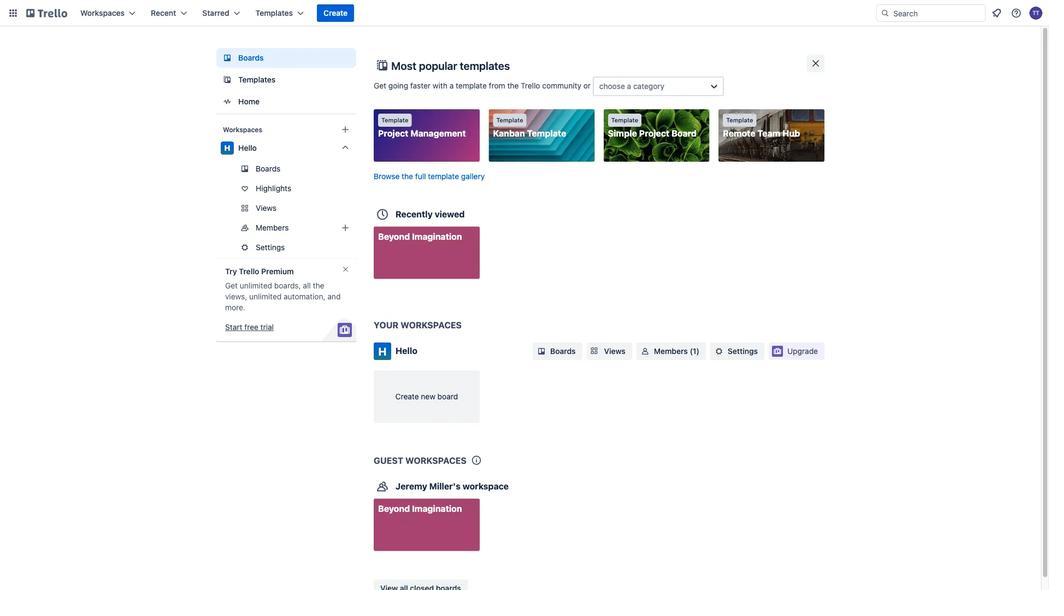 Task type: describe. For each thing, give the bounding box(es) containing it.
0 horizontal spatial views link
[[217, 200, 357, 217]]

full
[[415, 172, 426, 181]]

going
[[389, 81, 409, 90]]

views for views 'link' to the left
[[256, 204, 277, 213]]

templates
[[460, 59, 510, 72]]

kanban
[[493, 128, 525, 139]]

home image
[[221, 95, 234, 108]]

board
[[672, 128, 697, 139]]

browse the full template gallery link
[[374, 172, 485, 181]]

views,
[[225, 292, 247, 301]]

remote
[[723, 128, 756, 139]]

workspaces for your workspaces
[[401, 320, 462, 331]]

simple
[[608, 128, 637, 139]]

board image
[[221, 51, 234, 65]]

your workspaces
[[374, 320, 462, 331]]

0 vertical spatial template
[[456, 81, 487, 90]]

open information menu image
[[1012, 8, 1023, 19]]

workspace
[[463, 481, 509, 492]]

popular
[[419, 59, 458, 72]]

from
[[489, 81, 506, 90]]

templates button
[[249, 4, 311, 22]]

create a workspace image
[[339, 123, 352, 136]]

trello inside try trello premium get unlimited boards, all the views, unlimited automation, and more.
[[239, 267, 259, 276]]

project inside template simple project board
[[640, 128, 670, 139]]

boards,
[[274, 281, 301, 290]]

beyond imagination for recently
[[378, 231, 462, 242]]

template simple project board
[[608, 117, 697, 139]]

imagination for miller's
[[412, 504, 462, 514]]

trial
[[261, 323, 274, 332]]

upgrade button
[[769, 343, 825, 360]]

0 horizontal spatial settings link
[[217, 239, 357, 256]]

add image
[[339, 221, 352, 235]]

1 vertical spatial unlimited
[[249, 292, 282, 301]]

recently
[[396, 209, 433, 219]]

members (1)
[[654, 347, 700, 356]]

1 vertical spatial h
[[379, 345, 387, 358]]

members for members
[[256, 223, 289, 232]]

back to home image
[[26, 4, 67, 22]]

0 horizontal spatial a
[[450, 81, 454, 90]]

recent button
[[144, 4, 194, 22]]

guest workspaces
[[374, 455, 467, 466]]

try trello premium get unlimited boards, all the views, unlimited automation, and more.
[[225, 267, 341, 312]]

with
[[433, 81, 448, 90]]

upgrade
[[788, 347, 819, 356]]

premium
[[261, 267, 294, 276]]

try
[[225, 267, 237, 276]]

template for project
[[382, 117, 409, 124]]

1 vertical spatial settings
[[728, 347, 758, 356]]

gallery
[[461, 172, 485, 181]]

guest
[[374, 455, 404, 466]]

browse the full template gallery
[[374, 172, 485, 181]]

1 vertical spatial views link
[[587, 343, 633, 360]]

template for remote
[[727, 117, 754, 124]]

0 vertical spatial boards
[[238, 53, 264, 62]]

jeremy miller's workspace
[[396, 481, 509, 492]]

imagination for viewed
[[412, 231, 462, 242]]

management
[[411, 128, 466, 139]]

boards for views
[[551, 347, 576, 356]]

the for try trello premium get unlimited boards, all the views, unlimited automation, and more.
[[313, 281, 324, 290]]

team
[[758, 128, 781, 139]]

template board image
[[221, 73, 234, 86]]

viewed
[[435, 209, 465, 219]]

(1)
[[690, 347, 700, 356]]

recently viewed
[[396, 209, 465, 219]]

home link
[[217, 92, 357, 112]]

jeremy
[[396, 481, 427, 492]]

0 vertical spatial settings
[[256, 243, 285, 252]]

starred
[[202, 8, 229, 17]]

1 horizontal spatial the
[[402, 172, 413, 181]]

or
[[584, 81, 591, 90]]

primary element
[[0, 0, 1050, 26]]

create button
[[317, 4, 354, 22]]

create for create
[[324, 8, 348, 17]]

start free trial
[[225, 323, 274, 332]]

create for create new board
[[396, 392, 419, 401]]

1 vertical spatial workspaces
[[223, 126, 262, 133]]

template remote team hub
[[723, 117, 801, 139]]



Task type: locate. For each thing, give the bounding box(es) containing it.
beyond imagination link
[[374, 227, 480, 279], [374, 499, 480, 551]]

workspaces button
[[74, 4, 142, 22]]

members down highlights
[[256, 223, 289, 232]]

beyond imagination link for recently
[[374, 227, 480, 279]]

imagination
[[412, 231, 462, 242], [412, 504, 462, 514]]

template right kanban
[[527, 128, 567, 139]]

0 horizontal spatial trello
[[239, 267, 259, 276]]

hello
[[238, 144, 257, 153], [396, 346, 418, 356]]

template right "full"
[[428, 172, 459, 181]]

1 vertical spatial boards
[[256, 164, 281, 173]]

template for kanban
[[497, 117, 524, 124]]

settings up premium
[[256, 243, 285, 252]]

0 vertical spatial create
[[324, 8, 348, 17]]

settings link down the members link
[[217, 239, 357, 256]]

0 vertical spatial h
[[225, 144, 230, 153]]

settings
[[256, 243, 285, 252], [728, 347, 758, 356]]

0 vertical spatial settings link
[[217, 239, 357, 256]]

create
[[324, 8, 348, 17], [396, 392, 419, 401]]

project up browse
[[378, 128, 409, 139]]

beyond imagination down "jeremy"
[[378, 504, 462, 514]]

2 beyond imagination from the top
[[378, 504, 462, 514]]

1 horizontal spatial hello
[[396, 346, 418, 356]]

1 sm image from the left
[[536, 346, 547, 357]]

Search field
[[890, 5, 986, 21]]

boards link
[[217, 48, 357, 68], [217, 160, 357, 178], [533, 343, 583, 360]]

most
[[392, 59, 417, 72]]

template inside template project management
[[382, 117, 409, 124]]

the right from
[[508, 81, 519, 90]]

imagination down recently viewed
[[412, 231, 462, 242]]

workspaces up miller's
[[406, 455, 467, 466]]

sm image for settings
[[714, 346, 725, 357]]

get left going
[[374, 81, 387, 90]]

new
[[421, 392, 436, 401]]

beyond imagination
[[378, 231, 462, 242], [378, 504, 462, 514]]

1 vertical spatial get
[[225, 281, 238, 290]]

workspaces
[[80, 8, 125, 17], [223, 126, 262, 133]]

0 horizontal spatial project
[[378, 128, 409, 139]]

0 vertical spatial templates
[[256, 8, 293, 17]]

0 vertical spatial views
[[256, 204, 277, 213]]

templates up home
[[238, 75, 276, 84]]

templates right starred popup button
[[256, 8, 293, 17]]

1 beyond imagination link from the top
[[374, 227, 480, 279]]

0 vertical spatial get
[[374, 81, 387, 90]]

imagination down miller's
[[412, 504, 462, 514]]

0 vertical spatial imagination
[[412, 231, 462, 242]]

search image
[[881, 9, 890, 17]]

free
[[245, 323, 259, 332]]

1 vertical spatial beyond
[[378, 504, 410, 514]]

0 horizontal spatial create
[[324, 8, 348, 17]]

views
[[256, 204, 277, 213], [605, 347, 626, 356]]

template project management
[[378, 117, 466, 139]]

get up views,
[[225, 281, 238, 290]]

1 horizontal spatial trello
[[521, 81, 541, 90]]

1 horizontal spatial views link
[[587, 343, 633, 360]]

template inside template simple project board
[[612, 117, 639, 124]]

0 horizontal spatial h
[[225, 144, 230, 153]]

the for get going faster with a template from the trello community or
[[508, 81, 519, 90]]

1 horizontal spatial a
[[628, 82, 632, 91]]

boards link for views
[[533, 343, 583, 360]]

templates inside popup button
[[256, 8, 293, 17]]

0 horizontal spatial members
[[256, 223, 289, 232]]

h down home icon at left
[[225, 144, 230, 153]]

1 horizontal spatial sm image
[[640, 346, 651, 357]]

0 vertical spatial workspaces
[[401, 320, 462, 331]]

0 notifications image
[[991, 7, 1004, 20]]

boards link for highlights
[[217, 160, 357, 178]]

1 vertical spatial hello
[[396, 346, 418, 356]]

0 horizontal spatial the
[[313, 281, 324, 290]]

0 horizontal spatial views
[[256, 204, 277, 213]]

1 vertical spatial boards link
[[217, 160, 357, 178]]

hub
[[783, 128, 801, 139]]

and
[[328, 292, 341, 301]]

unlimited
[[240, 281, 272, 290], [249, 292, 282, 301]]

beyond down "jeremy"
[[378, 504, 410, 514]]

0 vertical spatial unlimited
[[240, 281, 272, 290]]

1 horizontal spatial project
[[640, 128, 670, 139]]

template for simple
[[612, 117, 639, 124]]

more.
[[225, 303, 246, 312]]

1 vertical spatial imagination
[[412, 504, 462, 514]]

trello
[[521, 81, 541, 90], [239, 267, 259, 276]]

workspaces right "your"
[[401, 320, 462, 331]]

1 vertical spatial template
[[428, 172, 459, 181]]

template kanban template
[[493, 117, 567, 139]]

beyond for jeremy miller's workspace
[[378, 504, 410, 514]]

1 horizontal spatial settings
[[728, 347, 758, 356]]

h down "your"
[[379, 345, 387, 358]]

2 sm image from the left
[[640, 346, 651, 357]]

get going faster with a template from the trello community or
[[374, 81, 593, 90]]

settings link right (1)
[[711, 343, 765, 360]]

trello left community
[[521, 81, 541, 90]]

views link
[[217, 200, 357, 217], [587, 343, 633, 360]]

community
[[543, 81, 582, 90]]

1 vertical spatial trello
[[239, 267, 259, 276]]

2 project from the left
[[640, 128, 670, 139]]

create inside create button
[[324, 8, 348, 17]]

most popular templates
[[392, 59, 510, 72]]

0 vertical spatial workspaces
[[80, 8, 125, 17]]

beyond down 'recently'
[[378, 231, 410, 242]]

a right with
[[450, 81, 454, 90]]

beyond imagination for jeremy
[[378, 504, 462, 514]]

1 vertical spatial members
[[654, 347, 688, 356]]

get inside try trello premium get unlimited boards, all the views, unlimited automation, and more.
[[225, 281, 238, 290]]

trello right try
[[239, 267, 259, 276]]

the left "full"
[[402, 172, 413, 181]]

your
[[374, 320, 399, 331]]

starred button
[[196, 4, 247, 22]]

1 horizontal spatial get
[[374, 81, 387, 90]]

0 vertical spatial members
[[256, 223, 289, 232]]

2 beyond imagination link from the top
[[374, 499, 480, 551]]

unlimited up views,
[[240, 281, 272, 290]]

template down going
[[382, 117, 409, 124]]

boards for highlights
[[256, 164, 281, 173]]

hello down home
[[238, 144, 257, 153]]

1 vertical spatial create
[[396, 392, 419, 401]]

1 horizontal spatial workspaces
[[223, 126, 262, 133]]

sm image
[[536, 346, 547, 357], [640, 346, 651, 357], [714, 346, 725, 357]]

1 horizontal spatial members
[[654, 347, 688, 356]]

0 vertical spatial trello
[[521, 81, 541, 90]]

1 vertical spatial beyond imagination link
[[374, 499, 480, 551]]

members
[[256, 223, 289, 232], [654, 347, 688, 356]]

3 sm image from the left
[[714, 346, 725, 357]]

templates link
[[217, 70, 357, 90]]

template
[[456, 81, 487, 90], [428, 172, 459, 181]]

recent
[[151, 8, 176, 17]]

2 vertical spatial boards
[[551, 347, 576, 356]]

1 vertical spatial templates
[[238, 75, 276, 84]]

1 beyond imagination from the top
[[378, 231, 462, 242]]

2 vertical spatial boards link
[[533, 343, 583, 360]]

beyond imagination down 'recently'
[[378, 231, 462, 242]]

1 vertical spatial beyond imagination
[[378, 504, 462, 514]]

project left "board"
[[640, 128, 670, 139]]

beyond imagination link down recently viewed
[[374, 227, 480, 279]]

board
[[438, 392, 458, 401]]

the
[[508, 81, 519, 90], [402, 172, 413, 181], [313, 281, 324, 290]]

template down templates
[[456, 81, 487, 90]]

members left (1)
[[654, 347, 688, 356]]

0 vertical spatial beyond imagination link
[[374, 227, 480, 279]]

start
[[225, 323, 243, 332]]

all
[[303, 281, 311, 290]]

2 imagination from the top
[[412, 504, 462, 514]]

get
[[374, 81, 387, 90], [225, 281, 238, 290]]

1 vertical spatial settings link
[[711, 343, 765, 360]]

beyond imagination link for jeremy
[[374, 499, 480, 551]]

1 project from the left
[[378, 128, 409, 139]]

settings right (1)
[[728, 347, 758, 356]]

2 vertical spatial the
[[313, 281, 324, 290]]

template
[[382, 117, 409, 124], [497, 117, 524, 124], [612, 117, 639, 124], [727, 117, 754, 124], [527, 128, 567, 139]]

2 beyond from the top
[[378, 504, 410, 514]]

workspaces inside dropdown button
[[80, 8, 125, 17]]

a right choose
[[628, 82, 632, 91]]

choose a category
[[600, 82, 665, 91]]

0 vertical spatial the
[[508, 81, 519, 90]]

0 vertical spatial boards link
[[217, 48, 357, 68]]

miller's
[[430, 481, 461, 492]]

template inside template remote team hub
[[727, 117, 754, 124]]

project
[[378, 128, 409, 139], [640, 128, 670, 139]]

automation,
[[284, 292, 326, 301]]

h
[[225, 144, 230, 153], [379, 345, 387, 358]]

workspaces for guest workspaces
[[406, 455, 467, 466]]

a
[[450, 81, 454, 90], [628, 82, 632, 91]]

0 horizontal spatial get
[[225, 281, 238, 290]]

unlimited down boards,
[[249, 292, 282, 301]]

faster
[[411, 81, 431, 90]]

2 horizontal spatial sm image
[[714, 346, 725, 357]]

settings link
[[217, 239, 357, 256], [711, 343, 765, 360]]

template up remote
[[727, 117, 754, 124]]

1 imagination from the top
[[412, 231, 462, 242]]

1 horizontal spatial views
[[605, 347, 626, 356]]

1 horizontal spatial create
[[396, 392, 419, 401]]

0 horizontal spatial sm image
[[536, 346, 547, 357]]

0 vertical spatial hello
[[238, 144, 257, 153]]

0 vertical spatial beyond
[[378, 231, 410, 242]]

1 beyond from the top
[[378, 231, 410, 242]]

templates
[[256, 8, 293, 17], [238, 75, 276, 84]]

1 vertical spatial the
[[402, 172, 413, 181]]

0 vertical spatial beyond imagination
[[378, 231, 462, 242]]

hello down your workspaces
[[396, 346, 418, 356]]

1 vertical spatial views
[[605, 347, 626, 356]]

create new board
[[396, 392, 458, 401]]

start free trial button
[[225, 322, 274, 333]]

boards
[[238, 53, 264, 62], [256, 164, 281, 173], [551, 347, 576, 356]]

beyond imagination link down "jeremy"
[[374, 499, 480, 551]]

2 horizontal spatial the
[[508, 81, 519, 90]]

highlights
[[256, 184, 292, 193]]

highlights link
[[217, 180, 357, 197]]

choose
[[600, 82, 625, 91]]

beyond
[[378, 231, 410, 242], [378, 504, 410, 514]]

1 vertical spatial workspaces
[[406, 455, 467, 466]]

the right the all
[[313, 281, 324, 290]]

members for members (1)
[[654, 347, 688, 356]]

the inside try trello premium get unlimited boards, all the views, unlimited automation, and more.
[[313, 281, 324, 290]]

beyond for recently viewed
[[378, 231, 410, 242]]

0 vertical spatial views link
[[217, 200, 357, 217]]

terry turtle (terryturtle) image
[[1030, 7, 1043, 20]]

browse
[[374, 172, 400, 181]]

0 horizontal spatial settings
[[256, 243, 285, 252]]

workspaces
[[401, 320, 462, 331], [406, 455, 467, 466]]

category
[[634, 82, 665, 91]]

members link
[[217, 219, 357, 237]]

0 horizontal spatial hello
[[238, 144, 257, 153]]

views for the bottom views 'link'
[[605, 347, 626, 356]]

project inside template project management
[[378, 128, 409, 139]]

home
[[238, 97, 260, 106]]

1 horizontal spatial settings link
[[711, 343, 765, 360]]

template up simple at top right
[[612, 117, 639, 124]]

1 horizontal spatial h
[[379, 345, 387, 358]]

template up kanban
[[497, 117, 524, 124]]

0 horizontal spatial workspaces
[[80, 8, 125, 17]]

sm image for boards
[[536, 346, 547, 357]]



Task type: vqa. For each thing, say whether or not it's contained in the screenshot.
bottom Barb Dwyer (barbdwyer3) Image
no



